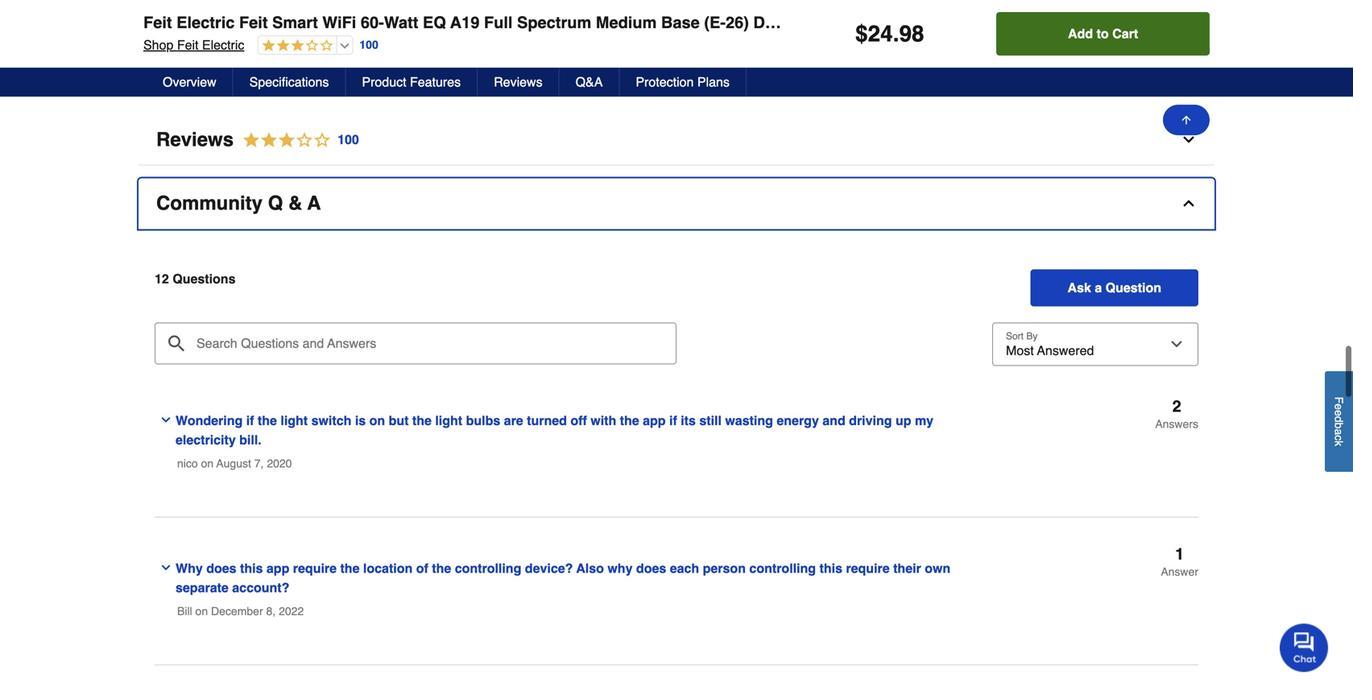 Task type: vqa. For each thing, say whether or not it's contained in the screenshot.
August
yes



Task type: describe. For each thing, give the bounding box(es) containing it.
chevron down image
[[160, 414, 172, 426]]

up
[[896, 413, 912, 428]]

eq
[[423, 13, 446, 32]]

wasting
[[725, 413, 773, 428]]

switch
[[311, 413, 352, 428]]

24
[[868, 21, 893, 47]]

26)
[[726, 13, 749, 32]]

of
[[416, 561, 428, 576]]

k
[[1333, 441, 1346, 447]]

product features
[[362, 75, 461, 89]]

1 vertical spatial reviews
[[156, 128, 234, 150]]

Search Questions and Answers text field
[[155, 323, 677, 364]]

1 this from the left
[[240, 561, 263, 576]]

1 vertical spatial electric
[[202, 37, 244, 52]]

ask a question button
[[1031, 269, 1199, 306]]

own
[[925, 561, 951, 576]]

bulb
[[966, 13, 1002, 32]]

base
[[661, 13, 700, 32]]

questions
[[173, 271, 236, 286]]

wondering if the light switch is on but the light bulbs are turned off with the app if its still wasting energy and driving up my electricity bill. button
[[155, 398, 990, 451]]

1
[[1176, 545, 1185, 563]]

12 questions ask a question
[[155, 271, 1162, 295]]

light
[[922, 13, 961, 32]]

answer
[[1161, 565, 1199, 578]]

but
[[389, 413, 409, 428]]

question
[[1106, 280, 1162, 295]]

separate
[[176, 580, 229, 595]]

its
[[681, 413, 696, 428]]

2 answers
[[1156, 397, 1199, 430]]

2 light from the left
[[435, 413, 463, 428]]

100 inside 3 stars image
[[338, 132, 359, 147]]

community
[[156, 192, 263, 214]]

wondering
[[176, 413, 243, 428]]

add to cart button
[[997, 12, 1210, 56]]

watt
[[384, 13, 418, 32]]

2 this from the left
[[820, 561, 843, 576]]

2 does from the left
[[636, 561, 667, 576]]

person
[[703, 561, 746, 576]]

protection
[[636, 75, 694, 89]]

nico
[[177, 457, 198, 470]]

reviews inside 'button'
[[494, 75, 543, 89]]

q
[[268, 192, 283, 214]]

are
[[504, 413, 523, 428]]

still
[[700, 413, 722, 428]]

turned
[[527, 413, 567, 428]]

2 if from the left
[[670, 413, 677, 428]]

a inside 12 questions ask a question
[[1095, 280, 1102, 295]]

2022
[[279, 605, 304, 618]]

q&a button
[[560, 68, 620, 97]]

f e e d b a c k
[[1333, 397, 1346, 447]]

electricity
[[176, 432, 236, 447]]

add to cart
[[1068, 26, 1139, 41]]

bulbs
[[466, 413, 501, 428]]

chevron down image inside why does this app require the location of the controlling device? also why does each person controlling this require their own separate account? button
[[160, 561, 172, 574]]

2 e from the top
[[1333, 410, 1346, 417]]

1 e from the top
[[1333, 404, 1346, 410]]

7,
[[254, 457, 264, 470]]

cart
[[1113, 26, 1139, 41]]

off
[[571, 413, 587, 428]]

shop feit electric
[[143, 37, 244, 52]]

&
[[288, 192, 302, 214]]

the right but
[[412, 413, 432, 428]]

app inside why does this app require the location of the controlling device? also why does each person controlling this require their own separate account?
[[267, 561, 290, 576]]

pack)
[[1026, 13, 1069, 32]]

the right "of"
[[432, 561, 451, 576]]

product
[[362, 75, 407, 89]]

1 horizontal spatial feit
[[177, 37, 199, 52]]

reviews button
[[478, 68, 560, 97]]

2 horizontal spatial feit
[[239, 13, 268, 32]]

c
[[1333, 435, 1346, 441]]

december
[[211, 605, 263, 618]]

1 does from the left
[[206, 561, 237, 576]]

0 horizontal spatial feit
[[143, 13, 172, 32]]

bill
[[177, 605, 192, 618]]

full
[[484, 13, 513, 32]]

specifications button
[[233, 68, 346, 97]]

arrow up image
[[1180, 114, 1193, 126]]

on for 1
[[195, 605, 208, 618]]

1 answer element
[[1161, 545, 1199, 578]]

add
[[1068, 26, 1093, 41]]

q&a
[[576, 75, 603, 89]]

d
[[1333, 417, 1346, 423]]

98
[[900, 21, 925, 47]]

chevron up image
[[1181, 195, 1197, 211]]



Task type: locate. For each thing, give the bounding box(es) containing it.
feit up shop feit electric
[[239, 13, 268, 32]]

require left their
[[846, 561, 890, 576]]

features
[[410, 75, 461, 89]]

controlling right person
[[750, 561, 816, 576]]

8,
[[266, 605, 276, 618]]

reviews down overview button
[[156, 128, 234, 150]]

on inside wondering if the light switch is on but the light bulbs are turned off with the app if its still wasting energy and driving up my electricity bill.
[[369, 413, 385, 428]]

3 stars image
[[258, 39, 333, 54], [234, 129, 360, 151]]

chat invite button image
[[1280, 623, 1329, 672]]

2 smart from the left
[[835, 13, 881, 32]]

location
[[363, 561, 413, 576]]

2020
[[267, 457, 292, 470]]

1 horizontal spatial if
[[670, 413, 677, 428]]

community q & a button
[[139, 178, 1215, 229]]

smart left .
[[835, 13, 881, 32]]

app left its
[[643, 413, 666, 428]]

1 horizontal spatial reviews
[[494, 75, 543, 89]]

shop
[[143, 37, 174, 52]]

also
[[576, 561, 604, 576]]

on right "nico"
[[201, 457, 214, 470]]

1 vertical spatial 3 stars image
[[234, 129, 360, 151]]

1 horizontal spatial a
[[1333, 429, 1346, 435]]

device?
[[525, 561, 573, 576]]

the left "location"
[[340, 561, 360, 576]]

1 vertical spatial on
[[201, 457, 214, 470]]

0 horizontal spatial does
[[206, 561, 237, 576]]

electric up overview button
[[202, 37, 244, 52]]

app inside wondering if the light switch is on but the light bulbs are turned off with the app if its still wasting energy and driving up my electricity bill.
[[643, 413, 666, 428]]

3 stars image containing 100
[[234, 129, 360, 151]]

does right "why"
[[636, 561, 667, 576]]

0 horizontal spatial this
[[240, 561, 263, 576]]

0 vertical spatial 100
[[360, 38, 378, 51]]

1 light from the left
[[281, 413, 308, 428]]

if up bill.
[[246, 413, 254, 428]]

0 horizontal spatial controlling
[[455, 561, 522, 576]]

their
[[894, 561, 922, 576]]

and
[[823, 413, 846, 428]]

0 vertical spatial reviews
[[494, 75, 543, 89]]

1 horizontal spatial require
[[846, 561, 890, 576]]

driving
[[849, 413, 892, 428]]

this left their
[[820, 561, 843, 576]]

b
[[1333, 423, 1346, 429]]

light left switch
[[281, 413, 308, 428]]

app up the account?
[[267, 561, 290, 576]]

bill on december 8, 2022
[[177, 605, 304, 618]]

1 controlling from the left
[[455, 561, 522, 576]]

product features button
[[346, 68, 478, 97]]

my
[[915, 413, 934, 428]]

0 vertical spatial 3 stars image
[[258, 39, 333, 54]]

why does this app require the location of the controlling device? also why does each person controlling this require their own separate account?
[[176, 561, 951, 595]]

2 controlling from the left
[[750, 561, 816, 576]]

controlling
[[455, 561, 522, 576], [750, 561, 816, 576]]

0 horizontal spatial app
[[267, 561, 290, 576]]

if
[[246, 413, 254, 428], [670, 413, 677, 428]]

feit right shop
[[177, 37, 199, 52]]

answers
[[1156, 418, 1199, 430]]

0 horizontal spatial if
[[246, 413, 254, 428]]

on right the bill
[[195, 605, 208, 618]]

medium
[[596, 13, 657, 32]]

e up d
[[1333, 404, 1346, 410]]

each
[[670, 561, 699, 576]]

if left its
[[670, 413, 677, 428]]

the up bill.
[[258, 413, 277, 428]]

community q & a
[[156, 192, 321, 214]]

a right ask
[[1095, 280, 1102, 295]]

1 horizontal spatial app
[[643, 413, 666, 428]]

chevron down image left why
[[160, 561, 172, 574]]

controlling left device?
[[455, 561, 522, 576]]

1 horizontal spatial smart
[[835, 13, 881, 32]]

2
[[1173, 397, 1182, 416]]

1 vertical spatial chevron down image
[[160, 561, 172, 574]]

protection plans button
[[620, 68, 747, 97]]

electric up shop feit electric
[[177, 13, 235, 32]]

0 horizontal spatial reviews
[[156, 128, 234, 150]]

a19
[[450, 13, 480, 32]]

light
[[281, 413, 308, 428], [435, 413, 463, 428]]

1 if from the left
[[246, 413, 254, 428]]

3 stars image up specifications on the top of page
[[258, 39, 333, 54]]

on for 2
[[201, 457, 214, 470]]

specifications
[[250, 75, 329, 89]]

plans
[[698, 75, 730, 89]]

(e-
[[704, 13, 726, 32]]

1 require from the left
[[293, 561, 337, 576]]

why does this app require the location of the controlling device? also why does each person controlling this require their own separate account? button
[[155, 546, 990, 598]]

(3-
[[1006, 13, 1026, 32]]

does
[[206, 561, 237, 576], [636, 561, 667, 576]]

0 horizontal spatial light
[[281, 413, 308, 428]]

1 answer
[[1161, 545, 1199, 578]]

does up separate
[[206, 561, 237, 576]]

1 horizontal spatial light
[[435, 413, 463, 428]]

smart left wifi
[[272, 13, 318, 32]]

1 vertical spatial app
[[267, 561, 290, 576]]

$ 24 . 98
[[856, 21, 925, 47]]

1 horizontal spatial does
[[636, 561, 667, 576]]

60-
[[361, 13, 384, 32]]

100
[[360, 38, 378, 51], [338, 132, 359, 147]]

12
[[155, 271, 169, 286]]

f e e d b a c k button
[[1325, 372, 1354, 472]]

1 horizontal spatial controlling
[[750, 561, 816, 576]]

0 vertical spatial electric
[[177, 13, 235, 32]]

feit electric feit smart wifi 60-watt eq a19 full spectrum medium base (e-26) dimmable smart led light bulb (3-pack)
[[143, 13, 1069, 32]]

a
[[307, 192, 321, 214]]

1 vertical spatial 100
[[338, 132, 359, 147]]

bill.
[[239, 432, 262, 447]]

1 horizontal spatial 100
[[360, 38, 378, 51]]

1 vertical spatial a
[[1333, 429, 1346, 435]]

2 vertical spatial on
[[195, 605, 208, 618]]

1 horizontal spatial chevron down image
[[1181, 132, 1197, 148]]

2 answers element
[[1156, 397, 1199, 430]]

energy
[[777, 413, 819, 428]]

f
[[1333, 397, 1346, 404]]

3 stars image down 'specifications' button
[[234, 129, 360, 151]]

feit
[[143, 13, 172, 32], [239, 13, 268, 32], [177, 37, 199, 52]]

why
[[176, 561, 203, 576]]

on right is
[[369, 413, 385, 428]]

wifi
[[323, 13, 356, 32]]

a
[[1095, 280, 1102, 295], [1333, 429, 1346, 435]]

e
[[1333, 404, 1346, 410], [1333, 410, 1346, 417]]

protection plans
[[636, 75, 730, 89]]

a up the k
[[1333, 429, 1346, 435]]

0 horizontal spatial require
[[293, 561, 337, 576]]

wondering if the light switch is on but the light bulbs are turned off with the app if its still wasting energy and driving up my electricity bill.
[[176, 413, 934, 447]]

light left bulbs in the bottom left of the page
[[435, 413, 463, 428]]

1 smart from the left
[[272, 13, 318, 32]]

require up the 2022
[[293, 561, 337, 576]]

overview
[[163, 75, 216, 89]]

overview button
[[147, 68, 233, 97]]

.
[[893, 21, 900, 47]]

0 horizontal spatial a
[[1095, 280, 1102, 295]]

e up b
[[1333, 410, 1346, 417]]

0 vertical spatial chevron down image
[[1181, 132, 1197, 148]]

dimmable
[[754, 13, 831, 32]]

app
[[643, 413, 666, 428], [267, 561, 290, 576]]

this up the account?
[[240, 561, 263, 576]]

feit up shop
[[143, 13, 172, 32]]

with
[[591, 413, 617, 428]]

a inside f e e d b a c k button
[[1333, 429, 1346, 435]]

to
[[1097, 26, 1109, 41]]

ask
[[1068, 280, 1092, 295]]

0 horizontal spatial chevron down image
[[160, 561, 172, 574]]

the right with at the bottom left of page
[[620, 413, 639, 428]]

0 vertical spatial on
[[369, 413, 385, 428]]

0 vertical spatial app
[[643, 413, 666, 428]]

chevron down image down arrow up icon
[[1181, 132, 1197, 148]]

1 horizontal spatial this
[[820, 561, 843, 576]]

on
[[369, 413, 385, 428], [201, 457, 214, 470], [195, 605, 208, 618]]

led
[[885, 13, 918, 32]]

0 horizontal spatial smart
[[272, 13, 318, 32]]

spectrum
[[517, 13, 592, 32]]

2 require from the left
[[846, 561, 890, 576]]

0 horizontal spatial 100
[[338, 132, 359, 147]]

0 vertical spatial a
[[1095, 280, 1102, 295]]

this
[[240, 561, 263, 576], [820, 561, 843, 576]]

august
[[216, 457, 251, 470]]

chevron down image
[[1181, 132, 1197, 148], [160, 561, 172, 574]]

is
[[355, 413, 366, 428]]

the
[[258, 413, 277, 428], [412, 413, 432, 428], [620, 413, 639, 428], [340, 561, 360, 576], [432, 561, 451, 576]]

reviews down the 'full'
[[494, 75, 543, 89]]



